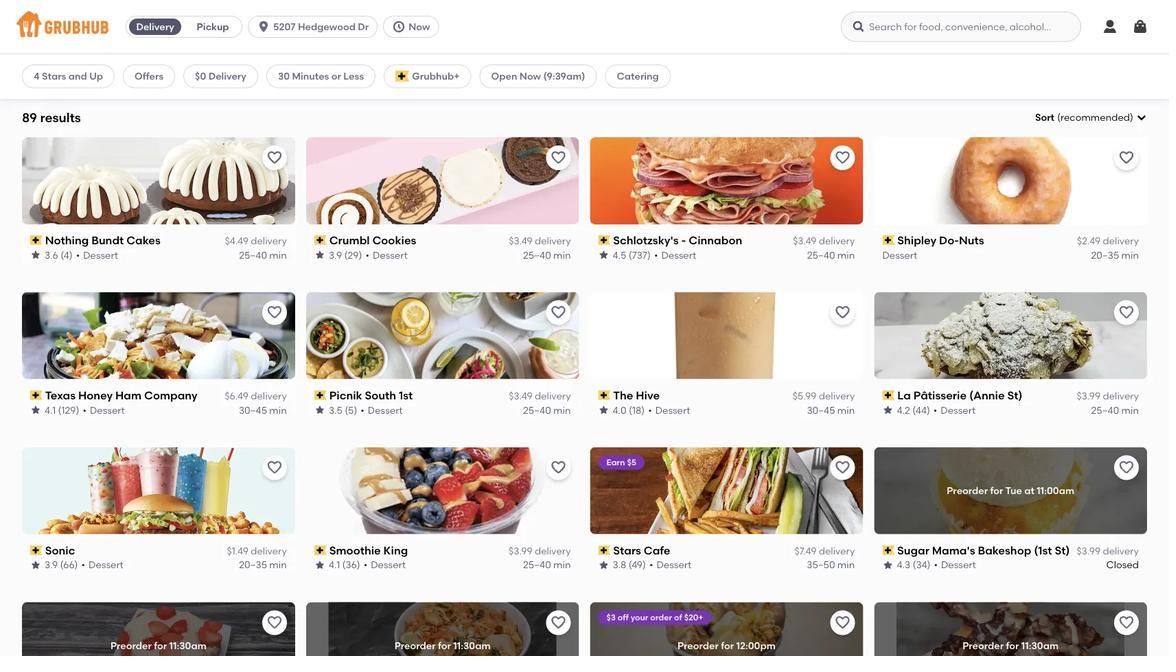 Task type: describe. For each thing, give the bounding box(es) containing it.
the hive logo image
[[590, 292, 864, 380]]

specials
[[232, 28, 265, 38]]

wings
[[1094, 16, 1118, 26]]

earn
[[607, 458, 626, 468]]

nuts
[[960, 234, 985, 247]]

2 preorder for 11:30am from the left
[[395, 641, 491, 652]]

30
[[278, 70, 290, 82]]

the
[[614, 389, 634, 402]]

sonic
[[45, 544, 75, 558]]

• dessert for sugar mama's bakeshop (1st st)
[[935, 560, 977, 571]]

$5.99
[[793, 391, 817, 402]]

• for the hive
[[649, 404, 652, 416]]

$7.49 delivery
[[795, 546, 856, 557]]

• for nothing bundt cakes
[[76, 249, 80, 261]]

• dessert for sonic
[[81, 560, 124, 571]]

(
[[1058, 112, 1061, 123]]

subscription pass image for sonic
[[30, 546, 42, 556]]

dessert for nothing
[[83, 249, 118, 261]]

$4.49
[[225, 235, 249, 247]]

minutes
[[292, 70, 329, 82]]

2 11:30am from the left
[[454, 641, 491, 652]]

dessert for sugar
[[942, 560, 977, 571]]

• dessert for schlotzsky's - cinnabon
[[655, 249, 697, 261]]

$2.49 delivery
[[1078, 235, 1140, 247]]

min for south
[[554, 404, 571, 416]]

ice cream
[[821, 16, 863, 26]]

delivery for nothing bundt cakes
[[251, 235, 287, 247]]

25–40 min for smoothie king
[[523, 560, 571, 571]]

of
[[675, 613, 683, 623]]

25–40 min for crumbl cookies
[[523, 249, 571, 261]]

(49)
[[629, 560, 646, 571]]

less
[[344, 70, 364, 82]]

company
[[144, 389, 198, 402]]

• dessert for la pâtisserie (annie st)
[[934, 404, 976, 416]]

• for sonic
[[81, 560, 85, 571]]

5207
[[274, 21, 296, 33]]

cafe
[[644, 544, 671, 558]]

dr
[[358, 21, 369, 33]]

grubhub+
[[412, 70, 460, 82]]

honey
[[78, 389, 113, 402]]

• dessert for texas honey ham company
[[83, 404, 125, 416]]

shipley
[[898, 234, 937, 247]]

schlotzsky's
[[614, 234, 679, 247]]

lunch
[[236, 16, 261, 26]]

4.2 (44)
[[897, 404, 931, 416]]

now inside button
[[409, 21, 430, 33]]

30 minutes or less
[[278, 70, 364, 82]]

subscription pass image for sugar mama's bakeshop (1st st)
[[883, 546, 895, 556]]

tue
[[1006, 485, 1023, 497]]

ham
[[115, 389, 142, 402]]

3.9 for crumbl cookies
[[329, 249, 342, 261]]

subscription pass image for shipley do-nuts
[[883, 236, 895, 245]]

star icon image for smoothie king
[[314, 560, 325, 571]]

$3.99 delivery for la pâtisserie (annie st)
[[1078, 391, 1140, 402]]

35–50
[[807, 560, 836, 571]]

at
[[1025, 485, 1035, 497]]

save this restaurant image for nuts
[[1119, 150, 1136, 166]]

sonic logo image
[[22, 448, 295, 535]]

25–40 for nothing bundt cakes
[[239, 249, 267, 261]]

salads
[[1027, 16, 1054, 26]]

main navigation navigation
[[0, 0, 1170, 54]]

4.3
[[897, 560, 911, 571]]

now button
[[383, 16, 445, 38]]

4 stars and up
[[34, 70, 103, 82]]

(129)
[[58, 404, 79, 416]]

la pâtisserie (annie st) logo image
[[875, 292, 1148, 380]]

1 vertical spatial st)
[[1056, 544, 1071, 558]]

25–40 for la pâtisserie (annie st)
[[1092, 404, 1120, 416]]

• dessert for smoothie king
[[364, 560, 406, 571]]

star icon image for nothing bundt cakes
[[30, 250, 41, 261]]

• dessert for the hive
[[649, 404, 691, 416]]

dessert for stars
[[657, 560, 692, 571]]

save this restaurant image for cinnabon
[[835, 150, 851, 166]]

(4)
[[61, 249, 73, 261]]

crumbl cookies  logo image
[[306, 137, 579, 225]]

$3.99 for sugar mama's bakeshop (1st st)
[[1078, 546, 1101, 557]]

25–40 min for nothing bundt cakes
[[239, 249, 287, 261]]

subscription pass image for nothing bundt cakes
[[30, 236, 42, 245]]

delivery for sugar mama's bakeshop (1st st)
[[1104, 546, 1140, 557]]

grubhub plus flag logo image
[[396, 71, 410, 82]]

$3.99 for smoothie king
[[509, 546, 533, 557]]

$3.99 for la pâtisserie (annie st)
[[1078, 391, 1101, 402]]

4.5 (737)
[[613, 249, 651, 261]]

picnik
[[329, 389, 362, 402]]

bakeshop
[[979, 544, 1032, 558]]

star icon image for texas honey ham company
[[30, 405, 41, 416]]

crumbl cookies
[[329, 234, 416, 247]]

nothing bundt cakes logo image
[[22, 137, 295, 225]]

save this restaurant image for (annie
[[1119, 305, 1136, 321]]

save this restaurant image for 1st
[[551, 305, 567, 321]]

delivery for smoothie king
[[535, 546, 571, 557]]

subscription pass image for crumbl cookies
[[314, 236, 327, 245]]

schlotzsky's - cinnabon
[[614, 234, 743, 247]]

25–40 for picnik south 1st
[[523, 404, 552, 416]]

4.2
[[897, 404, 911, 416]]

$6.49 delivery
[[225, 391, 287, 402]]

sugar
[[898, 544, 930, 558]]

3 11:30am from the left
[[1022, 641, 1059, 652]]

shipley do-nuts
[[898, 234, 985, 247]]

your
[[631, 613, 649, 623]]

4.1 for smoothie king
[[329, 560, 340, 571]]

offers
[[135, 70, 164, 82]]

cinnabon
[[689, 234, 743, 247]]

dessert for texas
[[90, 404, 125, 416]]

star icon image for schlotzsky's - cinnabon
[[599, 250, 610, 261]]

(66)
[[60, 560, 78, 571]]

(9:39am)
[[544, 70, 586, 82]]

subscription pass image for stars cafe
[[599, 546, 611, 556]]

$3.99 delivery for smoothie king
[[509, 546, 571, 557]]

svg image inside 'now' button
[[392, 20, 406, 34]]

$4.49 delivery
[[225, 235, 287, 247]]

off
[[618, 613, 629, 623]]

25–40 for smoothie king
[[523, 560, 552, 571]]

min for -
[[838, 249, 856, 261]]

$3 off your order of $20+
[[607, 613, 704, 623]]

4.3 (34)
[[897, 560, 931, 571]]

subscription pass image for la pâtisserie (annie st)
[[883, 391, 895, 401]]

closed
[[1107, 560, 1140, 571]]

(29)
[[344, 249, 362, 261]]

dessert for smoothie
[[371, 560, 406, 571]]

)
[[1131, 112, 1134, 123]]

3.8 (49)
[[613, 560, 646, 571]]

earn $5
[[607, 458, 637, 468]]

1 horizontal spatial svg image
[[853, 20, 866, 34]]

results
[[40, 110, 81, 125]]

3.6 (4)
[[45, 249, 73, 261]]

star icon image for the hive
[[599, 405, 610, 416]]

$3.49 delivery for picnik south 1st
[[509, 391, 571, 402]]

star icon image for sugar mama's bakeshop (1st st)
[[883, 560, 894, 571]]

sort ( recommended )
[[1036, 112, 1134, 123]]

up
[[89, 70, 103, 82]]

seafood
[[298, 16, 331, 26]]

save this restaurant image for cakes
[[266, 150, 283, 166]]

hedgewood
[[298, 21, 356, 33]]

delivery for texas honey ham company
[[251, 391, 287, 402]]

$3.49 delivery for schlotzsky's - cinnabon
[[793, 235, 856, 247]]

(36)
[[342, 560, 360, 571]]

sandwiches
[[950, 16, 998, 26]]

texas honey ham company logo image
[[22, 292, 295, 380]]

12:00pm
[[737, 641, 776, 652]]

picnik south 1st
[[329, 389, 413, 402]]

0 horizontal spatial st)
[[1008, 389, 1023, 402]]



Task type: locate. For each thing, give the bounding box(es) containing it.
3.5 (5)
[[329, 404, 357, 416]]

la
[[898, 389, 911, 402]]

pickup button
[[184, 16, 242, 38]]

0 horizontal spatial 20–35
[[239, 560, 267, 571]]

dessert down "honey"
[[90, 404, 125, 416]]

0 horizontal spatial 20–35 min
[[239, 560, 287, 571]]

4.1 for texas honey ham company
[[45, 404, 56, 416]]

$3.49 for crumbl cookies
[[509, 235, 533, 247]]

• for texas honey ham company
[[83, 404, 87, 416]]

30–45 for the hive
[[808, 404, 836, 416]]

subscription pass image left 'crumbl'
[[314, 236, 327, 245]]

cakes
[[127, 234, 161, 247]]

delivery for sonic
[[251, 546, 287, 557]]

dessert down schlotzsky's - cinnabon
[[662, 249, 697, 261]]

$3.49
[[509, 235, 533, 247], [793, 235, 817, 247], [509, 391, 533, 402]]

subscription pass image
[[30, 236, 42, 245], [314, 236, 327, 245], [599, 236, 611, 245], [30, 391, 42, 401], [599, 391, 611, 401], [883, 391, 895, 401], [30, 546, 42, 556], [314, 546, 327, 556]]

$3.99 delivery
[[1078, 391, 1140, 402], [509, 546, 571, 557], [1078, 546, 1140, 557]]

open
[[492, 70, 518, 82]]

20–35
[[1092, 249, 1120, 261], [239, 560, 267, 571]]

min for do-
[[1122, 249, 1140, 261]]

1 11:30am from the left
[[169, 641, 207, 652]]

• dessert down hive
[[649, 404, 691, 416]]

20–35 min down $2.49 delivery
[[1092, 249, 1140, 261]]

nothing bundt cakes
[[45, 234, 161, 247]]

1 horizontal spatial delivery
[[209, 70, 247, 82]]

$20+
[[685, 613, 704, 623]]

delivery
[[136, 21, 174, 33], [209, 70, 247, 82]]

0 vertical spatial 20–35
[[1092, 249, 1120, 261]]

5207 hedgewood dr
[[274, 21, 369, 33]]

3.9 for sonic
[[45, 560, 58, 571]]

dessert for schlotzsky's
[[662, 249, 697, 261]]

save this restaurant image for ham
[[266, 305, 283, 321]]

$3.99 delivery for sugar mama's bakeshop (1st st)
[[1078, 546, 1140, 557]]

star icon image for la pâtisserie (annie st)
[[883, 405, 894, 416]]

• right (129)
[[83, 404, 87, 416]]

dessert for the
[[656, 404, 691, 416]]

None field
[[1036, 111, 1148, 125]]

schlotzsky's - cinnabon logo image
[[590, 137, 864, 225]]

subscription pass image for texas honey ham company
[[30, 391, 42, 401]]

1 horizontal spatial 20–35
[[1092, 249, 1120, 261]]

0 horizontal spatial delivery
[[136, 21, 174, 33]]

• dessert down schlotzsky's - cinnabon
[[655, 249, 697, 261]]

stars cafe logo image
[[590, 448, 864, 535]]

star icon image left '4.2'
[[883, 405, 894, 416]]

0 vertical spatial st)
[[1008, 389, 1023, 402]]

texas
[[45, 389, 76, 402]]

subscription pass image left schlotzsky's
[[599, 236, 611, 245]]

(34)
[[913, 560, 931, 571]]

(annie
[[970, 389, 1005, 402]]

• dessert down king
[[364, 560, 406, 571]]

stars right 4
[[42, 70, 66, 82]]

25–40 min for la pâtisserie (annie st)
[[1092, 404, 1140, 416]]

star icon image for picnik south 1st
[[314, 405, 325, 416]]

20–35 down $2.49 delivery
[[1092, 249, 1120, 261]]

0 horizontal spatial 30–45
[[239, 404, 267, 416]]

1 horizontal spatial now
[[520, 70, 541, 82]]

delivery right '$0'
[[209, 70, 247, 82]]

• dessert for nothing bundt cakes
[[76, 249, 118, 261]]

25–40 for crumbl cookies
[[523, 249, 552, 261]]

1 vertical spatial 20–35 min
[[239, 560, 287, 571]]

recommended
[[1061, 112, 1131, 123]]

1 vertical spatial stars
[[614, 544, 642, 558]]

3.5
[[329, 404, 343, 416]]

order
[[651, 613, 673, 623]]

1 horizontal spatial 11:30am
[[454, 641, 491, 652]]

1 horizontal spatial st)
[[1056, 544, 1071, 558]]

subscription pass image left sugar
[[883, 546, 895, 556]]

star icon image left the 3.9 (66)
[[30, 560, 41, 571]]

delivery for crumbl cookies
[[535, 235, 571, 247]]

(737)
[[629, 249, 651, 261]]

0 horizontal spatial 11:30am
[[169, 641, 207, 652]]

• for la pâtisserie (annie st)
[[934, 404, 938, 416]]

• right (29)
[[366, 249, 369, 261]]

1 horizontal spatial 4.1
[[329, 560, 340, 571]]

0 horizontal spatial svg image
[[257, 20, 271, 34]]

• dessert down la pâtisserie (annie st)
[[934, 404, 976, 416]]

subscription pass image left picnik
[[314, 391, 327, 401]]

preorder
[[948, 485, 989, 497], [111, 641, 152, 652], [395, 641, 436, 652], [678, 641, 719, 652], [963, 641, 1004, 652]]

$3.49 for picnik south 1st
[[509, 391, 533, 402]]

delivery inside button
[[136, 21, 174, 33]]

texas honey ham company
[[45, 389, 198, 402]]

1 horizontal spatial 30–45
[[808, 404, 836, 416]]

20–35 down $1.49 delivery
[[239, 560, 267, 571]]

delivery for picnik south 1st
[[535, 391, 571, 402]]

• dessert down cafe
[[650, 560, 692, 571]]

preorder for 12:00pm
[[678, 641, 776, 652]]

2 horizontal spatial svg image
[[1103, 19, 1119, 35]]

$3.49 for schlotzsky's - cinnabon
[[793, 235, 817, 247]]

star icon image left 3.5
[[314, 405, 325, 416]]

preorder for tue at 11:00am
[[948, 485, 1075, 497]]

svg image
[[1103, 19, 1119, 35], [257, 20, 271, 34], [853, 20, 866, 34]]

dessert up 4
[[36, 16, 66, 26]]

save this restaurant image
[[551, 150, 567, 166], [266, 460, 283, 476], [835, 460, 851, 476], [1119, 460, 1136, 476], [551, 615, 567, 632], [835, 615, 851, 632], [1119, 615, 1136, 632]]

(18)
[[629, 404, 645, 416]]

30–45 min for texas honey ham company
[[239, 404, 287, 416]]

pickup
[[197, 21, 229, 33]]

dessert down south
[[368, 404, 403, 416]]

dessert for crumbl
[[373, 249, 408, 261]]

• dessert down mama's
[[935, 560, 977, 571]]

• dessert down nothing bundt cakes
[[76, 249, 118, 261]]

0 horizontal spatial stars
[[42, 70, 66, 82]]

stars cafe
[[614, 544, 671, 558]]

• dessert for picnik south 1st
[[361, 404, 403, 416]]

30–45 for texas honey ham company
[[239, 404, 267, 416]]

$3.49 delivery for crumbl cookies
[[509, 235, 571, 247]]

• right (34)
[[935, 560, 938, 571]]

0 vertical spatial 20–35 min
[[1092, 249, 1140, 261]]

star icon image left 4.0
[[599, 405, 610, 416]]

• right (36)
[[364, 560, 368, 571]]

svg image right )
[[1137, 112, 1148, 123]]

st) right (1st
[[1056, 544, 1071, 558]]

shipley do-nuts logo image
[[875, 137, 1148, 225]]

• right (18)
[[649, 404, 652, 416]]

cookies
[[372, 234, 416, 247]]

3 preorder for 11:30am from the left
[[963, 641, 1059, 652]]

• dessert
[[76, 249, 118, 261], [366, 249, 408, 261], [655, 249, 697, 261], [83, 404, 125, 416], [361, 404, 403, 416], [649, 404, 691, 416], [934, 404, 976, 416], [81, 560, 124, 571], [364, 560, 406, 571], [650, 560, 692, 571], [935, 560, 977, 571]]

20–35 min for shipley do-nuts
[[1092, 249, 1140, 261]]

subscription pass image left stars cafe
[[599, 546, 611, 556]]

preorder for 11:30am
[[111, 641, 207, 652], [395, 641, 491, 652], [963, 641, 1059, 652]]

1 vertical spatial now
[[520, 70, 541, 82]]

1 vertical spatial 3.9
[[45, 560, 58, 571]]

min for bundt
[[270, 249, 287, 261]]

1 30–45 min from the left
[[239, 404, 287, 416]]

0 vertical spatial delivery
[[136, 21, 174, 33]]

2 horizontal spatial preorder for 11:30am
[[963, 641, 1059, 652]]

star icon image
[[30, 250, 41, 261], [314, 250, 325, 261], [599, 250, 610, 261], [30, 405, 41, 416], [314, 405, 325, 416], [599, 405, 610, 416], [883, 405, 894, 416], [30, 560, 41, 571], [314, 560, 325, 571], [599, 560, 610, 571], [883, 560, 894, 571]]

star icon image left 3.6
[[30, 250, 41, 261]]

svg image right asian
[[392, 20, 406, 34]]

0 vertical spatial 4.1
[[45, 404, 56, 416]]

30–45 min down $5.99 delivery
[[808, 404, 856, 416]]

• right (44)
[[934, 404, 938, 416]]

• for picnik south 1st
[[361, 404, 365, 416]]

star icon image left 4.5
[[599, 250, 610, 261]]

1 vertical spatial 20–35
[[239, 560, 267, 571]]

• dessert down "honey"
[[83, 404, 125, 416]]

dessert for la
[[941, 404, 976, 416]]

3.9 (66)
[[45, 560, 78, 571]]

0 horizontal spatial 3.9
[[45, 560, 58, 571]]

delivery button
[[126, 16, 184, 38]]

svg image right "wings"
[[1133, 19, 1149, 35]]

save this restaurant button
[[262, 146, 287, 170], [547, 146, 571, 170], [831, 146, 856, 170], [1115, 146, 1140, 170], [262, 301, 287, 325], [547, 301, 571, 325], [831, 301, 856, 325], [1115, 301, 1140, 325], [262, 456, 287, 481], [547, 456, 571, 481], [831, 456, 856, 481], [1115, 456, 1140, 481], [262, 611, 287, 636], [547, 611, 571, 636], [831, 611, 856, 636], [1115, 611, 1140, 636]]

11:00am
[[1038, 485, 1075, 497]]

89 results
[[22, 110, 81, 125]]

delivery for schlotzsky's - cinnabon
[[819, 235, 856, 247]]

delivery for stars cafe
[[819, 546, 856, 557]]

$3.49 delivery
[[509, 235, 571, 247], [793, 235, 856, 247], [509, 391, 571, 402]]

delivery for the hive
[[819, 391, 856, 402]]

0 horizontal spatial 30–45 min
[[239, 404, 287, 416]]

1 horizontal spatial 20–35 min
[[1092, 249, 1140, 261]]

smoothie king logo image
[[306, 448, 579, 535]]

3.9 (29)
[[329, 249, 362, 261]]

25–40 min for schlotzsky's - cinnabon
[[808, 249, 856, 261]]

$0
[[195, 70, 206, 82]]

min
[[270, 249, 287, 261], [554, 249, 571, 261], [838, 249, 856, 261], [1122, 249, 1140, 261], [270, 404, 287, 416], [554, 404, 571, 416], [838, 404, 856, 416], [1122, 404, 1140, 416], [270, 560, 287, 571], [554, 560, 571, 571], [838, 560, 856, 571]]

min for cafe
[[838, 560, 856, 571]]

Search for food, convenience, alcohol... search field
[[842, 12, 1082, 42]]

subscription pass image left sonic
[[30, 546, 42, 556]]

min for hive
[[838, 404, 856, 416]]

• right (5)
[[361, 404, 365, 416]]

0 vertical spatial 3.9
[[329, 249, 342, 261]]

$1.49
[[227, 546, 249, 557]]

svg image
[[1133, 19, 1149, 35], [392, 20, 406, 34], [1137, 112, 1148, 123]]

3.9 left (29)
[[329, 249, 342, 261]]

star icon image left 4.1 (129)
[[30, 405, 41, 416]]

now left pizza
[[409, 21, 430, 33]]

svg image inside 5207 hedgewood dr button
[[257, 20, 271, 34]]

la pâtisserie (annie st)
[[898, 389, 1023, 402]]

11:30am
[[169, 641, 207, 652], [454, 641, 491, 652], [1022, 641, 1059, 652]]

sugar mama's bakeshop (1st st)
[[898, 544, 1071, 558]]

• for schlotzsky's - cinnabon
[[655, 249, 658, 261]]

• for sugar mama's bakeshop (1st st)
[[935, 560, 938, 571]]

dessert
[[36, 16, 66, 26], [83, 249, 118, 261], [373, 249, 408, 261], [662, 249, 697, 261], [883, 249, 918, 261], [90, 404, 125, 416], [368, 404, 403, 416], [656, 404, 691, 416], [941, 404, 976, 416], [89, 560, 124, 571], [371, 560, 406, 571], [657, 560, 692, 571], [942, 560, 977, 571]]

25–40
[[239, 249, 267, 261], [523, 249, 552, 261], [808, 249, 836, 261], [523, 404, 552, 416], [1092, 404, 1120, 416], [523, 560, 552, 571]]

min for pâtisserie
[[1122, 404, 1140, 416]]

min for honey
[[270, 404, 287, 416]]

st) right (annie
[[1008, 389, 1023, 402]]

0 vertical spatial now
[[409, 21, 430, 33]]

for
[[991, 485, 1004, 497], [154, 641, 167, 652], [438, 641, 451, 652], [722, 641, 735, 652], [1007, 641, 1020, 652]]

20–35 for shipley do-nuts
[[1092, 249, 1120, 261]]

dessert right (66)
[[89, 560, 124, 571]]

sort
[[1036, 112, 1055, 123]]

25–40 for schlotzsky's - cinnabon
[[808, 249, 836, 261]]

1 preorder for 11:30am from the left
[[111, 641, 207, 652]]

(5)
[[345, 404, 357, 416]]

$6.49
[[225, 391, 249, 402]]

dessert down "cookies"
[[373, 249, 408, 261]]

2 horizontal spatial 11:30am
[[1022, 641, 1059, 652]]

smoothie king
[[329, 544, 408, 558]]

delivery up offers
[[136, 21, 174, 33]]

cream
[[835, 16, 863, 26]]

subscription pass image left the texas
[[30, 391, 42, 401]]

dessert down mama's
[[942, 560, 977, 571]]

20–35 for sonic
[[239, 560, 267, 571]]

star icon image for stars cafe
[[599, 560, 610, 571]]

$0 delivery
[[195, 70, 247, 82]]

(1st
[[1035, 544, 1053, 558]]

subscription pass image for the hive
[[599, 391, 611, 401]]

delivery for shipley do-nuts
[[1104, 235, 1140, 247]]

delivery
[[251, 235, 287, 247], [535, 235, 571, 247], [819, 235, 856, 247], [1104, 235, 1140, 247], [251, 391, 287, 402], [535, 391, 571, 402], [819, 391, 856, 402], [1104, 391, 1140, 402], [251, 546, 287, 557], [535, 546, 571, 557], [819, 546, 856, 557], [1104, 546, 1140, 557]]

subscription pass image left 'smoothie'
[[314, 546, 327, 556]]

star icon image left 3.8
[[599, 560, 610, 571]]

stars up 3.8 (49)
[[614, 544, 642, 558]]

star icon image for crumbl cookies
[[314, 250, 325, 261]]

and
[[69, 70, 87, 82]]

• right (66)
[[81, 560, 85, 571]]

•
[[76, 249, 80, 261], [366, 249, 369, 261], [655, 249, 658, 261], [83, 404, 87, 416], [361, 404, 365, 416], [649, 404, 652, 416], [934, 404, 938, 416], [81, 560, 85, 571], [364, 560, 368, 571], [650, 560, 654, 571], [935, 560, 938, 571]]

now right open
[[520, 70, 541, 82]]

dessert down cafe
[[657, 560, 692, 571]]

1 horizontal spatial preorder for 11:30am
[[395, 641, 491, 652]]

3.9 down sonic
[[45, 560, 58, 571]]

dessert down shipley
[[883, 249, 918, 261]]

• dessert down south
[[361, 404, 403, 416]]

picnik south 1st logo image
[[306, 292, 579, 380]]

subscription pass image left shipley
[[883, 236, 895, 245]]

none field containing sort
[[1036, 111, 1148, 125]]

1 horizontal spatial stars
[[614, 544, 642, 558]]

subscription pass image left "nothing"
[[30, 236, 42, 245]]

• dessert right (66)
[[81, 560, 124, 571]]

30–45 down $5.99 delivery
[[808, 404, 836, 416]]

0 horizontal spatial 4.1
[[45, 404, 56, 416]]

0 horizontal spatial preorder for 11:30am
[[111, 641, 207, 652]]

2 30–45 from the left
[[808, 404, 836, 416]]

subscription pass image left la
[[883, 391, 895, 401]]

subscription pass image for smoothie king
[[314, 546, 327, 556]]

• for crumbl cookies
[[366, 249, 369, 261]]

1 horizontal spatial 30–45 min
[[808, 404, 856, 416]]

dessert down hive
[[656, 404, 691, 416]]

3.8
[[613, 560, 627, 571]]

0 horizontal spatial now
[[409, 21, 430, 33]]

25–40 min for picnik south 1st
[[523, 404, 571, 416]]

dessert down nothing bundt cakes
[[83, 249, 118, 261]]

4.1 down the texas
[[45, 404, 56, 416]]

4.0
[[613, 404, 627, 416]]

• right (4)
[[76, 249, 80, 261]]

smoothie
[[329, 544, 381, 558]]

dessert down la pâtisserie (annie st)
[[941, 404, 976, 416]]

30–45 min for the hive
[[808, 404, 856, 416]]

-
[[682, 234, 687, 247]]

• right '(737)'
[[655, 249, 658, 261]]

min for cookies
[[554, 249, 571, 261]]

• dessert down "cookies"
[[366, 249, 408, 261]]

now
[[409, 21, 430, 33], [520, 70, 541, 82]]

healthy
[[167, 16, 198, 26]]

• dessert for stars cafe
[[650, 560, 692, 571]]

89
[[22, 110, 37, 125]]

20–35 min down $1.49 delivery
[[239, 560, 287, 571]]

indian
[[896, 16, 921, 26]]

star icon image left 4.3
[[883, 560, 894, 571]]

crumbl
[[329, 234, 370, 247]]

star icon image left the 3.9 (29)
[[314, 250, 325, 261]]

30–45 down $6.49 delivery
[[239, 404, 267, 416]]

1 horizontal spatial 3.9
[[329, 249, 342, 261]]

save this restaurant image
[[266, 150, 283, 166], [835, 150, 851, 166], [1119, 150, 1136, 166], [266, 305, 283, 321], [551, 305, 567, 321], [835, 305, 851, 321], [1119, 305, 1136, 321], [551, 460, 567, 476], [266, 615, 283, 632]]

1 vertical spatial 4.1
[[329, 560, 340, 571]]

dessert for picnik
[[368, 404, 403, 416]]

catering
[[617, 70, 659, 82]]

4.0 (18)
[[613, 404, 645, 416]]

30–45 min down $6.49 delivery
[[239, 404, 287, 416]]

• for stars cafe
[[650, 560, 654, 571]]

dessert down king
[[371, 560, 406, 571]]

• dessert for crumbl cookies
[[366, 249, 408, 261]]

star icon image for sonic
[[30, 560, 41, 571]]

$3.99
[[1078, 391, 1101, 402], [509, 546, 533, 557], [1078, 546, 1101, 557]]

1st
[[399, 389, 413, 402]]

subscription pass image for schlotzsky's - cinnabon
[[599, 236, 611, 245]]

subscription pass image for picnik south 1st
[[314, 391, 327, 401]]

1 30–45 from the left
[[239, 404, 267, 416]]

subscription pass image
[[883, 236, 895, 245], [314, 391, 327, 401], [599, 546, 611, 556], [883, 546, 895, 556]]

min for king
[[554, 560, 571, 571]]

0 vertical spatial stars
[[42, 70, 66, 82]]

• right (49)
[[650, 560, 654, 571]]

$7.49
[[795, 546, 817, 557]]

or
[[332, 70, 341, 82]]

2 30–45 min from the left
[[808, 404, 856, 416]]

4.1 (36)
[[329, 560, 360, 571]]

20–35 min for sonic
[[239, 560, 287, 571]]

svg image inside field
[[1137, 112, 1148, 123]]

4.1
[[45, 404, 56, 416], [329, 560, 340, 571]]

star icon image left 4.1 (36)
[[314, 560, 325, 571]]

subscription pass image left the
[[599, 391, 611, 401]]

asian
[[369, 16, 392, 26]]

4.1 left (36)
[[329, 560, 340, 571]]

35–50 min
[[807, 560, 856, 571]]

1 vertical spatial delivery
[[209, 70, 247, 82]]



Task type: vqa. For each thing, say whether or not it's contained in the screenshot.


